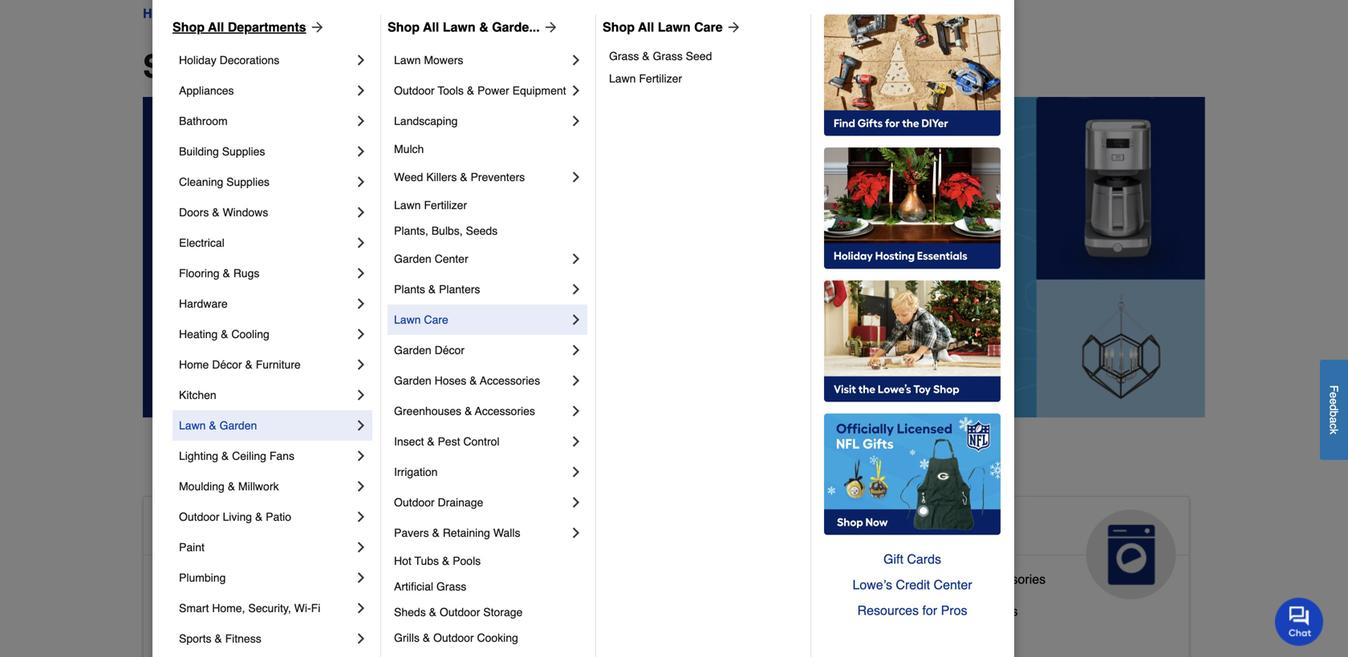 Task type: vqa. For each thing, say whether or not it's contained in the screenshot.
second .98 from left
no



Task type: locate. For each thing, give the bounding box(es) containing it.
& right tubs in the bottom left of the page
[[442, 555, 450, 568]]

outdoor living & patio
[[179, 511, 291, 524]]

lawn down the "plants"
[[394, 314, 421, 327]]

1 vertical spatial care
[[424, 314, 448, 327]]

home inside 'link'
[[280, 517, 343, 542]]

holiday decorations
[[179, 54, 279, 67]]

shop inside 'link'
[[173, 20, 205, 35]]

0 vertical spatial appliances
[[179, 84, 234, 97]]

& left ceiling
[[221, 450, 229, 463]]

power
[[477, 84, 509, 97]]

garde...
[[492, 20, 540, 35]]

smart home, security, wi-fi
[[179, 603, 320, 615]]

bathroom up smart home, security, wi-fi
[[221, 572, 277, 587]]

& left pros
[[930, 605, 939, 619]]

chevron right image for outdoor living & patio
[[353, 510, 369, 526]]

moulding
[[179, 481, 225, 493]]

chevron right image for garden décor
[[568, 343, 584, 359]]

accessible up smart
[[156, 572, 218, 587]]

irrigation link
[[394, 457, 568, 488]]

0 horizontal spatial furniture
[[256, 359, 301, 372]]

equipment
[[512, 84, 566, 97]]

outdoor
[[394, 84, 435, 97], [394, 497, 435, 510], [179, 511, 220, 524], [440, 607, 480, 619], [433, 632, 474, 645]]

accessible down smart
[[156, 637, 218, 651]]

arrow right image inside shop all departments 'link'
[[306, 19, 325, 35]]

& inside animal & pet care
[[595, 517, 611, 542]]

& right the hoses
[[470, 375, 477, 388]]

& right tools
[[467, 84, 474, 97]]

2 horizontal spatial care
[[694, 20, 723, 35]]

2 arrow right image from the left
[[723, 19, 742, 35]]

& right the "plants"
[[428, 283, 436, 296]]

shop all departments
[[173, 20, 306, 35]]

outdoor drainage
[[394, 497, 483, 510]]

1 horizontal spatial lawn fertilizer
[[609, 72, 682, 85]]

1 horizontal spatial grass
[[609, 50, 639, 63]]

décor
[[435, 344, 465, 357], [212, 359, 242, 372]]

chevron right image for electrical
[[353, 235, 369, 251]]

grass up sheds & outdoor storage on the left bottom
[[436, 581, 466, 594]]

1 horizontal spatial décor
[[435, 344, 465, 357]]

0 horizontal spatial fertilizer
[[424, 199, 467, 212]]

heating & cooling link
[[179, 319, 353, 350]]

& right animal
[[595, 517, 611, 542]]

home link
[[143, 4, 178, 23]]

garden for garden décor
[[394, 344, 431, 357]]

lawn fertilizer link down "seed"
[[609, 67, 799, 90]]

beverage
[[872, 605, 926, 619]]

furniture right houses,
[[636, 630, 687, 645]]

e up b
[[1328, 399, 1340, 405]]

accessories inside "garden hoses & accessories" link
[[480, 375, 540, 388]]

0 horizontal spatial care
[[424, 314, 448, 327]]

departments up landscaping
[[281, 48, 477, 85]]

chevron right image for garden center
[[568, 251, 584, 267]]

grills
[[394, 632, 420, 645]]

all up grass & grass seed
[[638, 20, 654, 35]]

find gifts for the diyer. image
[[824, 14, 1001, 136]]

accessible down moulding
[[156, 517, 274, 542]]

chevron right image for appliances
[[353, 83, 369, 99]]

& inside accessible entry & home link
[[255, 637, 263, 651]]

bathroom link
[[179, 106, 353, 136]]

décor down the heating & cooling
[[212, 359, 242, 372]]

1 shop from the left
[[173, 20, 205, 35]]

& down cooling
[[245, 359, 253, 372]]

& right houses,
[[624, 630, 632, 645]]

plumbing link
[[179, 563, 353, 594]]

care for shop all lawn care
[[694, 20, 723, 35]]

center up pros
[[934, 578, 972, 593]]

home
[[143, 6, 178, 21], [179, 359, 209, 372], [280, 517, 343, 542], [267, 637, 301, 651]]

outdoor down 'irrigation'
[[394, 497, 435, 510]]

chevron right image for heating & cooling
[[353, 327, 369, 343]]

& down the garden hoses & accessories
[[465, 405, 472, 418]]

lawn down the kitchen
[[179, 420, 206, 432]]

care inside animal & pet care
[[514, 542, 564, 568]]

animal
[[514, 517, 589, 542]]

2 accessible from the top
[[156, 572, 218, 587]]

& up lighting
[[209, 420, 216, 432]]

1 horizontal spatial appliances
[[872, 517, 991, 542]]

hot
[[394, 555, 411, 568]]

lawn down grass & grass seed
[[609, 72, 636, 85]]

& right pavers
[[432, 527, 440, 540]]

plants, bulbs, seeds
[[394, 225, 498, 238]]

all up lawn mowers
[[423, 20, 439, 35]]

lawn up mowers
[[443, 20, 476, 35]]

0 horizontal spatial grass
[[436, 581, 466, 594]]

1 horizontal spatial lawn fertilizer link
[[609, 67, 799, 90]]

appliances down holiday
[[179, 84, 234, 97]]

furniture down 'heating & cooling' link
[[256, 359, 301, 372]]

center down the bulbs,
[[435, 253, 468, 266]]

paint link
[[179, 533, 353, 563]]

appliances link up chillers
[[859, 497, 1189, 600]]

f e e d b a c k
[[1328, 386, 1340, 435]]

doors & windows
[[179, 206, 268, 219]]

chevron right image for plants & planters
[[568, 282, 584, 298]]

cooking
[[477, 632, 518, 645]]

& inside "garden hoses & accessories" link
[[470, 375, 477, 388]]

lawn fertilizer down grass & grass seed
[[609, 72, 682, 85]]

3 accessible from the top
[[156, 605, 218, 619]]

shop all lawn & garde...
[[388, 20, 540, 35]]

departments
[[193, 6, 266, 21], [228, 20, 306, 35], [281, 48, 477, 85]]

1 horizontal spatial arrow right image
[[723, 19, 742, 35]]

shop for shop all departments
[[173, 20, 205, 35]]

fertilizer for lawn fertilizer "link" to the right
[[639, 72, 682, 85]]

0 vertical spatial pet
[[618, 517, 653, 542]]

& right parts
[[965, 572, 974, 587]]

& left "garde..."
[[479, 20, 488, 35]]

accessible inside 'link'
[[156, 517, 274, 542]]

lawn up the plants,
[[394, 199, 421, 212]]

2 vertical spatial care
[[514, 542, 564, 568]]

chevron right image for lighting & ceiling fans
[[353, 449, 369, 465]]

pavers & retaining walls link
[[394, 518, 568, 549]]

plants
[[394, 283, 425, 296]]

& down 'accessible bedroom' link
[[215, 633, 222, 646]]

garden inside garden center link
[[394, 253, 431, 266]]

2 horizontal spatial shop
[[603, 20, 635, 35]]

1 vertical spatial pet
[[514, 630, 533, 645]]

shop up lawn mowers
[[388, 20, 420, 35]]

lawn left mowers
[[394, 54, 421, 67]]

home décor & furniture
[[179, 359, 301, 372]]

1 arrow right image from the left
[[306, 19, 325, 35]]

1 vertical spatial accessories
[[475, 405, 535, 418]]

& right the doors
[[212, 206, 220, 219]]

& right the grills
[[423, 632, 430, 645]]

hardware link
[[179, 289, 353, 319]]

0 vertical spatial furniture
[[256, 359, 301, 372]]

accessories up control
[[475, 405, 535, 418]]

2 vertical spatial supplies
[[571, 598, 620, 613]]

appliances up the cards
[[872, 517, 991, 542]]

0 vertical spatial bathroom
[[179, 115, 228, 128]]

& down 'shop all lawn care' on the top of the page
[[642, 50, 650, 63]]

0 vertical spatial lawn fertilizer link
[[609, 67, 799, 90]]

weed
[[394, 171, 423, 184]]

all inside shop all departments 'link'
[[208, 20, 224, 35]]

0 vertical spatial appliances link
[[179, 75, 353, 106]]

& left 'rugs'
[[223, 267, 230, 280]]

home,
[[212, 603, 245, 615]]

accessories down garden décor link
[[480, 375, 540, 388]]

1 vertical spatial appliances
[[872, 517, 991, 542]]

accessible home
[[156, 517, 343, 542]]

chevron right image for outdoor drainage
[[568, 495, 584, 511]]

shop up grass & grass seed
[[603, 20, 635, 35]]

outdoor up grills & outdoor cooking
[[440, 607, 480, 619]]

& left the 'pest'
[[427, 436, 435, 449]]

0 horizontal spatial center
[[435, 253, 468, 266]]

pest
[[438, 436, 460, 449]]

doors
[[179, 206, 209, 219]]

lawn inside shop all lawn & garde... link
[[443, 20, 476, 35]]

0 vertical spatial fertilizer
[[639, 72, 682, 85]]

garden down the plants,
[[394, 253, 431, 266]]

outdoor up landscaping
[[394, 84, 435, 97]]

1 vertical spatial fertilizer
[[424, 199, 467, 212]]

gift cards link
[[824, 547, 1001, 573]]

garden inside "garden hoses & accessories" link
[[394, 375, 431, 388]]

1 vertical spatial center
[[934, 578, 972, 593]]

arrow right image for shop all departments
[[306, 19, 325, 35]]

insect & pest control link
[[394, 427, 568, 457]]

lawn inside lawn mowers link
[[394, 54, 421, 67]]

& left cooling
[[221, 328, 228, 341]]

chevron right image for garden hoses & accessories
[[568, 373, 584, 389]]

arrow right image up shop all departments
[[306, 19, 325, 35]]

livestock supplies
[[514, 598, 620, 613]]

arrow right image up "grass & grass seed" "link"
[[723, 19, 742, 35]]

livestock
[[514, 598, 568, 613]]

lawn care link
[[394, 305, 568, 335]]

garden down lawn care
[[394, 344, 431, 357]]

lawn up grass & grass seed
[[658, 20, 691, 35]]

1 horizontal spatial fertilizer
[[639, 72, 682, 85]]

lighting & ceiling fans
[[179, 450, 294, 463]]

care down walls
[[514, 542, 564, 568]]

enjoy savings year-round. no matter what you're shopping for, find what you need at a great price. image
[[143, 97, 1205, 418]]

care down the plants & planters at the left of the page
[[424, 314, 448, 327]]

kitchen link
[[179, 380, 353, 411]]

garden inside garden décor link
[[394, 344, 431, 357]]

cleaning
[[179, 176, 223, 189]]

0 vertical spatial care
[[694, 20, 723, 35]]

1 horizontal spatial care
[[514, 542, 564, 568]]

grass
[[609, 50, 639, 63], [653, 50, 683, 63], [436, 581, 466, 594]]

& inside sheds & outdoor storage link
[[429, 607, 436, 619]]

& right sheds
[[429, 607, 436, 619]]

1 accessible from the top
[[156, 517, 274, 542]]

b
[[1328, 411, 1340, 418]]

0 vertical spatial center
[[435, 253, 468, 266]]

lighting
[[179, 450, 218, 463]]

1 horizontal spatial appliances link
[[859, 497, 1189, 600]]

bulbs,
[[431, 225, 463, 238]]

garden
[[394, 253, 431, 266], [394, 344, 431, 357], [394, 375, 431, 388], [220, 420, 257, 432]]

2 shop from the left
[[388, 20, 420, 35]]

0 vertical spatial supplies
[[222, 145, 265, 158]]

0 vertical spatial décor
[[435, 344, 465, 357]]

all for shop all departments
[[208, 20, 224, 35]]

& inside pet beds, houses, & furniture link
[[624, 630, 632, 645]]

garden up lighting & ceiling fans
[[220, 420, 257, 432]]

garden for garden center
[[394, 253, 431, 266]]

accessible for accessible bedroom
[[156, 605, 218, 619]]

greenhouses & accessories link
[[394, 396, 568, 427]]

moulding & millwork
[[179, 481, 279, 493]]

cards
[[907, 552, 941, 567]]

outdoor tools & power equipment
[[394, 84, 566, 97]]

outdoor living & patio link
[[179, 502, 353, 533]]

& inside flooring & rugs link
[[223, 267, 230, 280]]

outdoor down sheds & outdoor storage on the left bottom
[[433, 632, 474, 645]]

pros
[[941, 604, 967, 619]]

& inside the moulding & millwork link
[[228, 481, 235, 493]]

arrow right image
[[306, 19, 325, 35], [723, 19, 742, 35]]

1 horizontal spatial shop
[[388, 20, 420, 35]]

accessories inside greenhouses & accessories link
[[475, 405, 535, 418]]

parts
[[931, 572, 961, 587]]

décor for lawn
[[435, 344, 465, 357]]

0 horizontal spatial décor
[[212, 359, 242, 372]]

chevron right image for home décor & furniture
[[353, 357, 369, 373]]

supplies up 'windows'
[[226, 176, 269, 189]]

artificial grass
[[394, 581, 466, 594]]

tools
[[438, 84, 464, 97]]

supplies for livestock supplies
[[571, 598, 620, 613]]

departments inside 'link'
[[228, 20, 306, 35]]

departments up "holiday decorations" link in the left top of the page
[[228, 20, 306, 35]]

chevron right image for smart home, security, wi-fi
[[353, 601, 369, 617]]

4 accessible from the top
[[156, 637, 218, 651]]

chevron right image for lawn mowers
[[568, 52, 584, 68]]

lawn fertilizer link up seeds
[[394, 193, 584, 218]]

& inside 'heating & cooling' link
[[221, 328, 228, 341]]

1 vertical spatial décor
[[212, 359, 242, 372]]

1 vertical spatial appliances link
[[859, 497, 1189, 600]]

accessories up chillers
[[977, 572, 1046, 587]]

appliances image
[[1086, 510, 1176, 600]]

fertilizer for the left lawn fertilizer "link"
[[424, 199, 467, 212]]

& right entry
[[255, 637, 263, 651]]

outdoor down moulding
[[179, 511, 220, 524]]

care up "grass & grass seed" "link"
[[694, 20, 723, 35]]

lawn inside lawn care link
[[394, 314, 421, 327]]

3 shop from the left
[[603, 20, 635, 35]]

grass down 'shop all lawn care' on the top of the page
[[609, 50, 639, 63]]

livestock supplies link
[[514, 595, 620, 627]]

supplies up cleaning supplies in the top left of the page
[[222, 145, 265, 158]]

2 horizontal spatial grass
[[653, 50, 683, 63]]

accessible bathroom
[[156, 572, 277, 587]]

e up "d"
[[1328, 393, 1340, 399]]

1 horizontal spatial pet
[[618, 517, 653, 542]]

0 horizontal spatial arrow right image
[[306, 19, 325, 35]]

ceiling
[[232, 450, 266, 463]]

outdoor for outdoor drainage
[[394, 497, 435, 510]]

1 vertical spatial supplies
[[226, 176, 269, 189]]

& inside sports & fitness 'link'
[[215, 633, 222, 646]]

garden up greenhouses
[[394, 375, 431, 388]]

0 vertical spatial accessories
[[480, 375, 540, 388]]

1 vertical spatial lawn fertilizer
[[394, 199, 467, 212]]

arrow right image inside shop all lawn care link
[[723, 19, 742, 35]]

chevron right image for insect & pest control
[[568, 434, 584, 450]]

chevron right image for moulding & millwork
[[353, 479, 369, 495]]

fertilizer up plants, bulbs, seeds
[[424, 199, 467, 212]]

plants & planters link
[[394, 274, 568, 305]]

1 vertical spatial lawn fertilizer link
[[394, 193, 584, 218]]

garden hoses & accessories
[[394, 375, 540, 388]]

1 horizontal spatial furniture
[[636, 630, 687, 645]]

1 vertical spatial furniture
[[636, 630, 687, 645]]

all
[[208, 20, 224, 35], [423, 20, 439, 35], [638, 20, 654, 35], [231, 48, 272, 85]]

shop up holiday
[[173, 20, 205, 35]]

greenhouses & accessories
[[394, 405, 535, 418]]

0 horizontal spatial appliances
[[179, 84, 234, 97]]

chevron right image
[[353, 52, 369, 68], [568, 52, 584, 68], [568, 113, 584, 129], [353, 144, 369, 160], [568, 169, 584, 185], [353, 205, 369, 221], [568, 251, 584, 267], [353, 266, 369, 282], [353, 327, 369, 343], [568, 343, 584, 359], [353, 357, 369, 373], [568, 434, 584, 450], [353, 449, 369, 465], [568, 465, 584, 481], [353, 479, 369, 495], [568, 495, 584, 511], [353, 540, 369, 556]]

wine
[[942, 605, 971, 619]]

accessories for garden hoses & accessories
[[480, 375, 540, 388]]

0 horizontal spatial shop
[[173, 20, 205, 35]]

accessible up sports
[[156, 605, 218, 619]]

officially licensed n f l gifts. shop now. image
[[824, 414, 1001, 536]]

chevron right image for plumbing
[[353, 571, 369, 587]]

décor up the hoses
[[435, 344, 465, 357]]

all inside shop all lawn & garde... link
[[423, 20, 439, 35]]

accessories inside appliance parts & accessories link
[[977, 572, 1046, 587]]

chevron right image
[[353, 83, 369, 99], [568, 83, 584, 99], [353, 113, 369, 129], [353, 174, 369, 190], [353, 235, 369, 251], [568, 282, 584, 298], [353, 296, 369, 312], [568, 312, 584, 328], [568, 373, 584, 389], [353, 388, 369, 404], [568, 404, 584, 420], [353, 418, 369, 434], [353, 510, 369, 526], [568, 526, 584, 542], [353, 571, 369, 587], [353, 601, 369, 617], [353, 631, 369, 648]]

plants & planters
[[394, 283, 480, 296]]

preventers
[[471, 171, 525, 184]]

sheds & outdoor storage link
[[394, 600, 584, 626]]

0 horizontal spatial pet
[[514, 630, 533, 645]]

supplies up houses,
[[571, 598, 620, 613]]

appliances link down decorations in the left top of the page
[[179, 75, 353, 106]]

2 vertical spatial accessories
[[977, 572, 1046, 587]]

grass down shop all lawn care link
[[653, 50, 683, 63]]

departments for shop
[[281, 48, 477, 85]]

bathroom up building
[[179, 115, 228, 128]]

fertilizer down grass & grass seed
[[639, 72, 682, 85]]

& left millwork
[[228, 481, 235, 493]]

smart home, security, wi-fi link
[[179, 594, 353, 624]]

& left patio
[[255, 511, 263, 524]]

& inside hot tubs & pools link
[[442, 555, 450, 568]]

& inside the home décor & furniture link
[[245, 359, 253, 372]]

accessible home image
[[371, 510, 461, 600]]

pet inside animal & pet care
[[618, 517, 653, 542]]

all up holiday decorations
[[208, 20, 224, 35]]

& right killers
[[460, 171, 467, 184]]

chevron right image for building supplies
[[353, 144, 369, 160]]

all inside shop all lawn care link
[[638, 20, 654, 35]]

chevron right image for weed killers & preventers
[[568, 169, 584, 185]]

all for shop all lawn care
[[638, 20, 654, 35]]

0 vertical spatial lawn fertilizer
[[609, 72, 682, 85]]

0 horizontal spatial lawn fertilizer
[[394, 199, 467, 212]]

lawn & garden
[[179, 420, 257, 432]]

lawn fertilizer up plants, bulbs, seeds
[[394, 199, 467, 212]]

lawn
[[443, 20, 476, 35], [658, 20, 691, 35], [394, 54, 421, 67], [609, 72, 636, 85], [394, 199, 421, 212], [394, 314, 421, 327], [179, 420, 206, 432]]



Task type: describe. For each thing, give the bounding box(es) containing it.
landscaping
[[394, 115, 458, 128]]

grass inside 'artificial grass' link
[[436, 581, 466, 594]]

shop all lawn & garde... link
[[388, 18, 559, 37]]

mowers
[[424, 54, 463, 67]]

c
[[1328, 424, 1340, 429]]

care for animal & pet care
[[514, 542, 564, 568]]

shop
[[143, 48, 223, 85]]

insect & pest control
[[394, 436, 499, 449]]

chevron right image for lawn care
[[568, 312, 584, 328]]

& inside shop all lawn & garde... link
[[479, 20, 488, 35]]

sports
[[179, 633, 211, 646]]

security,
[[248, 603, 291, 615]]

plumbing
[[179, 572, 226, 585]]

& inside appliance parts & accessories link
[[965, 572, 974, 587]]

outdoor for outdoor living & patio
[[179, 511, 220, 524]]

chevron right image for outdoor tools & power equipment
[[568, 83, 584, 99]]

animal & pet care image
[[729, 510, 819, 600]]

0 horizontal spatial lawn fertilizer link
[[394, 193, 584, 218]]

accessible entry & home
[[156, 637, 301, 651]]

pools
[[453, 555, 481, 568]]

flooring & rugs link
[[179, 258, 353, 289]]

chevron right image for pavers & retaining walls
[[568, 526, 584, 542]]

grass & grass seed link
[[609, 45, 799, 67]]

1 horizontal spatial center
[[934, 578, 972, 593]]

& inside doors & windows link
[[212, 206, 220, 219]]

seeds
[[466, 225, 498, 238]]

wi-
[[294, 603, 311, 615]]

chevron right image for landscaping
[[568, 113, 584, 129]]

& inside outdoor living & patio link
[[255, 511, 263, 524]]

holiday hosting essentials. image
[[824, 148, 1001, 270]]

k
[[1328, 429, 1340, 435]]

cleaning supplies
[[179, 176, 269, 189]]

holiday decorations link
[[179, 45, 353, 75]]

pavers & retaining walls
[[394, 527, 520, 540]]

chevron right image for sports & fitness
[[353, 631, 369, 648]]

1 e from the top
[[1328, 393, 1340, 399]]

outdoor tools & power equipment link
[[394, 75, 568, 106]]

chevron right image for doors & windows
[[353, 205, 369, 221]]

lowe's
[[852, 578, 892, 593]]

weed killers & preventers link
[[394, 162, 568, 193]]

grills & outdoor cooking link
[[394, 626, 584, 652]]

& inside pavers & retaining walls link
[[432, 527, 440, 540]]

f
[[1328, 386, 1340, 393]]

chevron right image for flooring & rugs
[[353, 266, 369, 282]]

holiday
[[179, 54, 216, 67]]

animal & pet care
[[514, 517, 653, 568]]

credit
[[896, 578, 930, 593]]

patio
[[266, 511, 291, 524]]

decorations
[[220, 54, 279, 67]]

building supplies link
[[179, 136, 353, 167]]

visit the lowe's toy shop. image
[[824, 281, 1001, 403]]

appliance parts & accessories
[[872, 572, 1046, 587]]

a
[[1328, 418, 1340, 424]]

departments for shop
[[228, 20, 306, 35]]

chevron right image for irrigation
[[568, 465, 584, 481]]

furniture inside pet beds, houses, & furniture link
[[636, 630, 687, 645]]

chevron right image for lawn & garden
[[353, 418, 369, 434]]

f e e d b a c k button
[[1320, 360, 1348, 461]]

accessible for accessible entry & home
[[156, 637, 218, 651]]

drainage
[[438, 497, 483, 510]]

hardware
[[179, 298, 228, 311]]

departments up holiday decorations
[[193, 6, 266, 21]]

chevron right image for kitchen
[[353, 388, 369, 404]]

shop all departments link
[[173, 18, 325, 37]]

appliance parts & accessories link
[[872, 569, 1046, 601]]

& inside grills & outdoor cooking link
[[423, 632, 430, 645]]

outdoor for outdoor tools & power equipment
[[394, 84, 435, 97]]

appliance
[[872, 572, 928, 587]]

hot tubs & pools
[[394, 555, 481, 568]]

shop all departments
[[143, 48, 477, 85]]

animal & pet care link
[[501, 497, 831, 600]]

0 horizontal spatial appliances link
[[179, 75, 353, 106]]

1 vertical spatial bathroom
[[221, 572, 277, 587]]

houses,
[[573, 630, 620, 645]]

& inside the plants & planters link
[[428, 283, 436, 296]]

moulding & millwork link
[[179, 472, 353, 502]]

flooring & rugs
[[179, 267, 259, 280]]

lawn care
[[394, 314, 448, 327]]

lawn mowers link
[[394, 45, 568, 75]]

walls
[[493, 527, 520, 540]]

garden hoses & accessories link
[[394, 366, 568, 396]]

& inside weed killers & preventers link
[[460, 171, 467, 184]]

& inside lighting & ceiling fans link
[[221, 450, 229, 463]]

shop all lawn care link
[[603, 18, 742, 37]]

landscaping link
[[394, 106, 568, 136]]

tubs
[[414, 555, 439, 568]]

cooling
[[231, 328, 269, 341]]

garden inside lawn & garden link
[[220, 420, 257, 432]]

chevron right image for hardware
[[353, 296, 369, 312]]

chat invite button image
[[1275, 598, 1324, 647]]

chevron right image for paint
[[353, 540, 369, 556]]

lawn inside lawn & garden link
[[179, 420, 206, 432]]

all for shop all lawn & garde...
[[423, 20, 439, 35]]

supplies for building supplies
[[222, 145, 265, 158]]

chevron right image for bathroom
[[353, 113, 369, 129]]

& inside greenhouses & accessories link
[[465, 405, 472, 418]]

& inside lawn & garden link
[[209, 420, 216, 432]]

chevron right image for holiday decorations
[[353, 52, 369, 68]]

accessible entry & home link
[[156, 633, 301, 658]]

electrical
[[179, 237, 225, 250]]

gift
[[883, 552, 903, 567]]

shop for shop all lawn care
[[603, 20, 635, 35]]

millwork
[[238, 481, 279, 493]]

furniture inside the home décor & furniture link
[[256, 359, 301, 372]]

chevron right image for cleaning supplies
[[353, 174, 369, 190]]

garden for garden hoses & accessories
[[394, 375, 431, 388]]

décor for departments
[[212, 359, 242, 372]]

accessible for accessible home
[[156, 517, 274, 542]]

resources
[[857, 604, 919, 619]]

garden center
[[394, 253, 468, 266]]

& inside "beverage & wine chillers" link
[[930, 605, 939, 619]]

garden décor link
[[394, 335, 568, 366]]

2 e from the top
[[1328, 399, 1340, 405]]

home décor & furniture link
[[179, 350, 353, 380]]

beverage & wine chillers
[[872, 605, 1018, 619]]

lawn & garden link
[[179, 411, 353, 441]]

bedroom
[[221, 605, 273, 619]]

arrow right image
[[540, 19, 559, 35]]

seed
[[686, 50, 712, 63]]

lowe's credit center
[[852, 578, 972, 593]]

& inside "grass & grass seed" "link"
[[642, 50, 650, 63]]

chevron right image for greenhouses & accessories
[[568, 404, 584, 420]]

grills & outdoor cooking
[[394, 632, 518, 645]]

gift cards
[[883, 552, 941, 567]]

resources for pros link
[[824, 599, 1001, 624]]

supplies for cleaning supplies
[[226, 176, 269, 189]]

& inside outdoor tools & power equipment link
[[467, 84, 474, 97]]

windows
[[223, 206, 268, 219]]

& inside insect & pest control link
[[427, 436, 435, 449]]

sports & fitness link
[[179, 624, 353, 655]]

heating
[[179, 328, 218, 341]]

accessible for accessible bathroom
[[156, 572, 218, 587]]

paint
[[179, 542, 205, 554]]

shop for shop all lawn & garde...
[[388, 20, 420, 35]]

accessories for appliance parts & accessories
[[977, 572, 1046, 587]]

arrow right image for shop all lawn care
[[723, 19, 742, 35]]

all down shop all departments 'link'
[[231, 48, 272, 85]]

pavers
[[394, 527, 429, 540]]

lawn inside shop all lawn care link
[[658, 20, 691, 35]]

cleaning supplies link
[[179, 167, 353, 197]]



